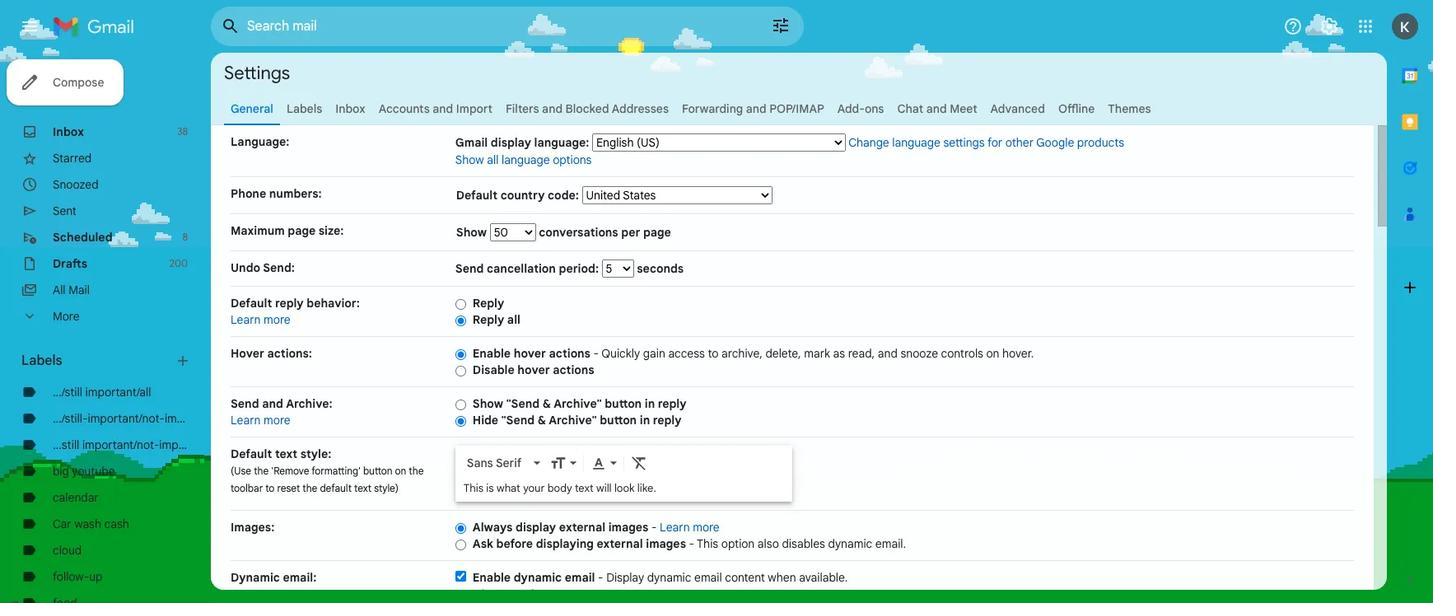 Task type: locate. For each thing, give the bounding box(es) containing it.
2 reply from the top
[[473, 312, 504, 327]]

Search mail text field
[[247, 18, 725, 35]]

add-ons
[[838, 101, 885, 116]]

0 vertical spatial images
[[609, 520, 649, 535]]

enable for enable dynamic email
[[473, 570, 511, 585]]

email.
[[876, 536, 907, 551]]

dynamic
[[231, 570, 280, 585]]

default reply behavior: learn more
[[231, 296, 360, 327]]

more inside default reply behavior: learn more
[[264, 312, 291, 327]]

and right "filters"
[[542, 101, 563, 116]]

settings
[[224, 61, 290, 84]]

advanced link
[[991, 101, 1046, 116]]

0 vertical spatial display
[[491, 135, 532, 150]]

learn up (use
[[231, 413, 261, 428]]

reply down send:
[[275, 296, 304, 311]]

reply for reply all
[[473, 312, 504, 327]]

1 vertical spatial hover
[[518, 363, 550, 377]]

in up remove formatting ‪(⌘\)‬ icon
[[640, 413, 650, 428]]

compose button
[[7, 59, 124, 105]]

inbox link right labels link
[[336, 101, 366, 116]]

show for show "send & archive" button in reply
[[473, 396, 504, 411]]

1 vertical spatial reply
[[658, 396, 687, 411]]

for
[[988, 135, 1003, 150]]

this left is at the bottom left of the page
[[464, 481, 484, 495]]

enable
[[473, 346, 511, 361], [473, 570, 511, 585]]

send up reply option
[[456, 261, 484, 276]]

actions up show "send & archive" button in reply
[[553, 363, 595, 377]]

2 horizontal spatial text
[[575, 481, 594, 495]]

- left display
[[598, 570, 604, 585]]

1 horizontal spatial all
[[507, 312, 521, 327]]

default text style: (use the 'remove formatting' button on the toolbar to reset the default text style)
[[231, 447, 424, 494]]

...still
[[53, 438, 79, 452]]

1 enable from the top
[[473, 346, 511, 361]]

- inside enable dynamic email - display dynamic email content when available. developer settings
[[598, 570, 604, 585]]

Always display external images radio
[[456, 522, 466, 535]]

the right reset
[[303, 482, 318, 494]]

1 vertical spatial to
[[266, 482, 275, 494]]

sans
[[467, 456, 493, 471]]

dynamic
[[829, 536, 873, 551], [514, 570, 562, 585], [647, 570, 692, 585]]

email:
[[283, 570, 317, 585]]

show up hide
[[473, 396, 504, 411]]

1 vertical spatial archive"
[[549, 413, 597, 428]]

on up the style)
[[395, 465, 407, 477]]

ons
[[865, 101, 885, 116]]

0 horizontal spatial this
[[464, 481, 484, 495]]

0 vertical spatial send
[[456, 261, 484, 276]]

1 reply from the top
[[473, 296, 504, 311]]

1 horizontal spatial labels
[[287, 101, 322, 116]]

gain
[[643, 346, 666, 361]]

button up hide "send & archive" button in reply
[[605, 396, 642, 411]]

show all language options
[[456, 152, 592, 167]]

1 vertical spatial default
[[231, 296, 272, 311]]

0 vertical spatial important/not-
[[88, 411, 165, 426]]

0 horizontal spatial inbox
[[53, 124, 84, 139]]

0 vertical spatial reply
[[473, 296, 504, 311]]

hover right disable
[[518, 363, 550, 377]]

labels link
[[287, 101, 322, 116]]

images
[[609, 520, 649, 535], [646, 536, 686, 551]]

...still important/not-important
[[53, 438, 211, 452]]

scheduled
[[53, 230, 113, 245]]

and left import on the left of page
[[433, 101, 453, 116]]

more down dynamic
[[264, 587, 291, 602]]

language down gmail display language:
[[502, 152, 550, 167]]

email left "content"
[[695, 570, 722, 585]]

language:
[[231, 134, 289, 149]]

0 horizontal spatial email
[[565, 570, 595, 585]]

all down cancellation
[[507, 312, 521, 327]]

labels for labels 'heading'
[[21, 353, 62, 369]]

send down hover
[[231, 396, 259, 411]]

filters and blocked addresses link
[[506, 101, 669, 116]]

0 vertical spatial to
[[708, 346, 719, 361]]

themes
[[1109, 101, 1152, 116]]

settings left for
[[944, 135, 985, 150]]

0 vertical spatial important
[[165, 411, 216, 426]]

1 vertical spatial &
[[538, 413, 546, 428]]

2 enable from the top
[[473, 570, 511, 585]]

access
[[669, 346, 705, 361]]

inbox inside labels navigation
[[53, 124, 84, 139]]

None search field
[[211, 7, 804, 46]]

& up hide "send & archive" button in reply
[[543, 396, 551, 411]]

archive:
[[286, 396, 333, 411]]

learn more link for and
[[231, 413, 291, 428]]

1 vertical spatial enable
[[473, 570, 511, 585]]

text
[[275, 447, 298, 461], [575, 481, 594, 495], [354, 482, 372, 494]]

1 vertical spatial images
[[646, 536, 686, 551]]

to right access
[[708, 346, 719, 361]]

1 horizontal spatial send
[[456, 261, 484, 276]]

1 horizontal spatial email
[[695, 570, 722, 585]]

reply up the reply all
[[473, 296, 504, 311]]

labels right general link
[[287, 101, 322, 116]]

1 horizontal spatial text
[[354, 482, 372, 494]]

1 vertical spatial display
[[516, 520, 556, 535]]

reply right reply all radio
[[473, 312, 504, 327]]

& for show
[[543, 396, 551, 411]]

Reply all radio
[[456, 315, 466, 327]]

disables
[[782, 536, 826, 551]]

0 vertical spatial actions
[[549, 346, 591, 361]]

archive"
[[554, 396, 602, 411], [549, 413, 597, 428]]

None checkbox
[[456, 571, 466, 582]]

show down gmail
[[456, 152, 484, 167]]

reply all
[[473, 312, 521, 327]]

default left country
[[456, 188, 498, 203]]

default country code:
[[456, 188, 582, 203]]

page
[[288, 223, 316, 238], [644, 225, 671, 240]]

"send right hide
[[502, 413, 535, 428]]

accounts and import
[[379, 101, 493, 116]]

and left pop/imap
[[746, 101, 767, 116]]

dynamic email: learn more
[[231, 570, 317, 602]]

learn up hover
[[231, 312, 261, 327]]

2 email from the left
[[695, 570, 722, 585]]

2 horizontal spatial the
[[409, 465, 424, 477]]

1 horizontal spatial this
[[697, 536, 719, 551]]

conversations
[[539, 225, 619, 240]]

inbox link up starred
[[53, 124, 84, 139]]

email down displaying
[[565, 570, 595, 585]]

remove formatting ‪(⌘\)‬ image
[[631, 455, 648, 472]]

0 vertical spatial &
[[543, 396, 551, 411]]

support image
[[1284, 16, 1304, 36]]

1 horizontal spatial to
[[708, 346, 719, 361]]

tab list
[[1388, 53, 1434, 544]]

learn up ask before displaying external images - this option also disables dynamic email.
[[660, 520, 690, 535]]

0 horizontal spatial on
[[395, 465, 407, 477]]

size:
[[319, 223, 344, 238]]

1 vertical spatial settings
[[512, 587, 553, 602]]

Show "Send & Archive" button in reply radio
[[456, 399, 466, 411]]

& for hide
[[538, 413, 546, 428]]

compose
[[53, 75, 104, 90]]

and for blocked
[[542, 101, 563, 116]]

youtube
[[72, 464, 115, 479]]

0 horizontal spatial labels
[[21, 353, 62, 369]]

enable up disable
[[473, 346, 511, 361]]

options
[[553, 152, 592, 167]]

"send for hide
[[502, 413, 535, 428]]

mail
[[69, 283, 90, 297]]

1 vertical spatial button
[[600, 413, 637, 428]]

important for .../still-important/not-important
[[165, 411, 216, 426]]

2 vertical spatial default
[[231, 447, 272, 461]]

show all language options link
[[456, 152, 592, 167]]

learn more link
[[231, 312, 291, 327], [231, 413, 291, 428], [660, 520, 720, 535], [231, 587, 291, 602]]

dynamic down ask before displaying external images - this option also disables dynamic email.
[[647, 570, 692, 585]]

external up displaying
[[559, 520, 606, 535]]

follow-
[[53, 569, 89, 584]]

the right (use
[[254, 465, 269, 477]]

enable inside enable dynamic email - display dynamic email content when available. developer settings
[[473, 570, 511, 585]]

to left reset
[[266, 482, 275, 494]]

button down show "send & archive" button in reply
[[600, 413, 637, 428]]

snoozed link
[[53, 177, 99, 192]]

in down gain
[[645, 396, 655, 411]]

0 horizontal spatial all
[[487, 152, 499, 167]]

change language settings for other google products
[[849, 135, 1125, 150]]

hide "send & archive" button in reply
[[473, 413, 682, 428]]

text left will
[[575, 481, 594, 495]]

car wash cash link
[[53, 517, 129, 531]]

0 vertical spatial "send
[[507, 396, 540, 411]]

more up hover actions: on the bottom left
[[264, 312, 291, 327]]

addresses
[[612, 101, 669, 116]]

hide
[[473, 413, 499, 428]]

images up enable dynamic email - display dynamic email content when available. developer settings
[[646, 536, 686, 551]]

more down archive:
[[264, 413, 291, 428]]

1 horizontal spatial on
[[987, 346, 1000, 361]]

general link
[[231, 101, 273, 116]]

0 vertical spatial inbox
[[336, 101, 366, 116]]

& down show "send & archive" button in reply
[[538, 413, 546, 428]]

1 vertical spatial all
[[507, 312, 521, 327]]

default inside default text style: (use the 'remove formatting' button on the toolbar to reset the default text style)
[[231, 447, 272, 461]]

undo
[[231, 260, 260, 275]]

enable up developer
[[473, 570, 511, 585]]

&
[[543, 396, 551, 411], [538, 413, 546, 428]]

labels up .../still
[[21, 353, 62, 369]]

0 vertical spatial show
[[456, 152, 484, 167]]

on left hover.
[[987, 346, 1000, 361]]

1 vertical spatial language
[[502, 152, 550, 167]]

learn
[[231, 312, 261, 327], [231, 413, 261, 428], [660, 520, 690, 535], [231, 587, 261, 602]]

0 vertical spatial reply
[[275, 296, 304, 311]]

1 horizontal spatial dynamic
[[647, 570, 692, 585]]

0 vertical spatial enable
[[473, 346, 511, 361]]

this left the option
[[697, 536, 719, 551]]

reply for reply
[[473, 296, 504, 311]]

important for ...still important/not-important
[[159, 438, 211, 452]]

and for meet
[[927, 101, 947, 116]]

pop/imap
[[770, 101, 825, 116]]

button up the style)
[[363, 465, 393, 477]]

0 vertical spatial hover
[[514, 346, 546, 361]]

follow-up
[[53, 569, 103, 584]]

0 vertical spatial default
[[456, 188, 498, 203]]

text left the style)
[[354, 482, 372, 494]]

1 vertical spatial actions
[[553, 363, 595, 377]]

2 vertical spatial show
[[473, 396, 504, 411]]

- left quickly
[[594, 346, 599, 361]]

1 vertical spatial send
[[231, 396, 259, 411]]

to inside default text style: (use the 'remove formatting' button on the toolbar to reset the default text style)
[[266, 482, 275, 494]]

labels navigation
[[0, 53, 216, 603]]

reply down access
[[658, 396, 687, 411]]

when
[[768, 570, 796, 585]]

all for reply
[[507, 312, 521, 327]]

show down default country code:
[[456, 225, 490, 240]]

display up show all language options
[[491, 135, 532, 150]]

0 vertical spatial language
[[893, 135, 941, 150]]

.../still
[[53, 385, 82, 400]]

important/not-
[[88, 411, 165, 426], [82, 438, 159, 452]]

0 horizontal spatial dynamic
[[514, 570, 562, 585]]

big youtube link
[[53, 464, 115, 479]]

dynamic left email.
[[829, 536, 873, 551]]

1 vertical spatial "send
[[502, 413, 535, 428]]

0 vertical spatial archive"
[[554, 396, 602, 411]]

labels heading
[[21, 353, 175, 369]]

1 vertical spatial important/not-
[[82, 438, 159, 452]]

and for pop/imap
[[746, 101, 767, 116]]

conversations per page
[[536, 225, 671, 240]]

advanced
[[991, 101, 1046, 116]]

default up (use
[[231, 447, 272, 461]]

learn more link up hover actions: on the bottom left
[[231, 312, 291, 327]]

external down always display external images - learn more
[[597, 536, 643, 551]]

all down gmail
[[487, 152, 499, 167]]

important/not- down .../still-important/not-important link
[[82, 438, 159, 452]]

button
[[605, 396, 642, 411], [600, 413, 637, 428], [363, 465, 393, 477]]

and left archive:
[[262, 396, 283, 411]]

archive" up hide "send & archive" button in reply
[[554, 396, 602, 411]]

images down look
[[609, 520, 649, 535]]

0 horizontal spatial inbox link
[[53, 124, 84, 139]]

all
[[487, 152, 499, 167], [507, 312, 521, 327]]

inbox right labels link
[[336, 101, 366, 116]]

important/not- up ...still important/not-important link
[[88, 411, 165, 426]]

labels for labels link
[[287, 101, 322, 116]]

0 vertical spatial button
[[605, 396, 642, 411]]

0 vertical spatial external
[[559, 520, 606, 535]]

important down .../still-important/not-important link
[[159, 438, 211, 452]]

language down chat on the top of page
[[893, 135, 941, 150]]

will
[[597, 481, 612, 495]]

inbox up starred
[[53, 124, 84, 139]]

2 vertical spatial reply
[[653, 413, 682, 428]]

and inside send and archive: learn more
[[262, 396, 283, 411]]

display for always
[[516, 520, 556, 535]]

1 horizontal spatial settings
[[944, 135, 985, 150]]

actions up disable hover actions
[[549, 346, 591, 361]]

1 horizontal spatial inbox
[[336, 101, 366, 116]]

and right chat on the top of page
[[927, 101, 947, 116]]

0 horizontal spatial send
[[231, 396, 259, 411]]

page left size:
[[288, 223, 316, 238]]

important up ...still important/not-important
[[165, 411, 216, 426]]

import
[[456, 101, 493, 116]]

hover for enable
[[514, 346, 546, 361]]

phone
[[231, 186, 266, 201]]

1 vertical spatial show
[[456, 225, 490, 240]]

learn down dynamic
[[231, 587, 261, 602]]

the
[[254, 465, 269, 477], [409, 465, 424, 477], [303, 482, 318, 494]]

dynamic up developer settings link
[[514, 570, 562, 585]]

1 vertical spatial important
[[159, 438, 211, 452]]

reply up formatting options toolbar
[[653, 413, 682, 428]]

display up "before"
[[516, 520, 556, 535]]

0 horizontal spatial settings
[[512, 587, 553, 602]]

learn more link down dynamic
[[231, 587, 291, 602]]

inbox
[[336, 101, 366, 116], [53, 124, 84, 139]]

learn more link down archive:
[[231, 413, 291, 428]]

settings image
[[1320, 16, 1340, 36]]

archive" down show "send & archive" button in reply
[[549, 413, 597, 428]]

hover for disable
[[518, 363, 550, 377]]

more
[[53, 309, 80, 324]]

0 vertical spatial in
[[645, 396, 655, 411]]

0 horizontal spatial text
[[275, 447, 298, 461]]

all
[[53, 283, 66, 297]]

1 vertical spatial labels
[[21, 353, 62, 369]]

2 vertical spatial button
[[363, 465, 393, 477]]

the left sans
[[409, 465, 424, 477]]

1 horizontal spatial language
[[893, 135, 941, 150]]

formatting options toolbar
[[460, 447, 788, 478]]

send inside send and archive: learn more
[[231, 396, 259, 411]]

labels inside navigation
[[21, 353, 62, 369]]

0 vertical spatial labels
[[287, 101, 322, 116]]

snooze
[[901, 346, 939, 361]]

calendar
[[53, 490, 99, 505]]

1 horizontal spatial page
[[644, 225, 671, 240]]

0 vertical spatial this
[[464, 481, 484, 495]]

0 vertical spatial inbox link
[[336, 101, 366, 116]]

1 vertical spatial on
[[395, 465, 407, 477]]

cloud link
[[53, 543, 82, 558]]

settings right developer
[[512, 587, 553, 602]]

text up "'remove"
[[275, 447, 298, 461]]

show
[[456, 152, 484, 167], [456, 225, 490, 240], [473, 396, 504, 411]]

0 horizontal spatial to
[[266, 482, 275, 494]]

1 vertical spatial reply
[[473, 312, 504, 327]]

default down undo
[[231, 296, 272, 311]]

default inside default reply behavior: learn more
[[231, 296, 272, 311]]

0 vertical spatial all
[[487, 152, 499, 167]]

hover up disable hover actions
[[514, 346, 546, 361]]

1 vertical spatial inbox
[[53, 124, 84, 139]]

in for hide "send & archive" button in reply
[[640, 413, 650, 428]]

1 vertical spatial in
[[640, 413, 650, 428]]

external
[[559, 520, 606, 535], [597, 536, 643, 551]]

and for archive:
[[262, 396, 283, 411]]

your
[[523, 481, 545, 495]]

Disable hover actions radio
[[456, 365, 466, 377]]

actions
[[549, 346, 591, 361], [553, 363, 595, 377]]

Ask before displaying external images radio
[[456, 539, 466, 551]]

reset
[[277, 482, 300, 494]]

page right per
[[644, 225, 671, 240]]

"send down disable hover actions
[[507, 396, 540, 411]]



Task type: vqa. For each thing, say whether or not it's contained in the screenshot.


Task type: describe. For each thing, give the bounding box(es) containing it.
delete,
[[766, 346, 802, 361]]

button inside default text style: (use the 'remove formatting' button on the toolbar to reset the default text style)
[[363, 465, 393, 477]]

settings inside enable dynamic email - display dynamic email content when available. developer settings
[[512, 587, 553, 602]]

important/not- for .../still-
[[88, 411, 165, 426]]

snoozed
[[53, 177, 99, 192]]

more up ask before displaying external images - this option also disables dynamic email.
[[693, 520, 720, 535]]

gmail image
[[53, 10, 143, 43]]

0 horizontal spatial page
[[288, 223, 316, 238]]

option
[[722, 536, 755, 551]]

default for default text style: (use the 'remove formatting' button on the toolbar to reset the default text style)
[[231, 447, 272, 461]]

more button
[[0, 303, 198, 330]]

send:
[[263, 260, 295, 275]]

period:
[[559, 261, 599, 276]]

.../still-important/not-important
[[53, 411, 216, 426]]

show for show all language options
[[456, 152, 484, 167]]

chat and meet
[[898, 101, 978, 116]]

more inside send and archive: learn more
[[264, 413, 291, 428]]

.../still-important/not-important link
[[53, 411, 216, 426]]

button for hide "send & archive" button in reply
[[600, 413, 637, 428]]

hover
[[231, 346, 264, 361]]

Hide "Send & Archive" button in reply radio
[[456, 415, 466, 428]]

forwarding
[[682, 101, 743, 116]]

0 vertical spatial on
[[987, 346, 1000, 361]]

actions for enable
[[549, 346, 591, 361]]

reply for show "send & archive" button in reply
[[658, 396, 687, 411]]

.../still-
[[53, 411, 88, 426]]

learn inside send and archive: learn more
[[231, 413, 261, 428]]

all mail link
[[53, 283, 90, 297]]

default for default reply behavior: learn more
[[231, 296, 272, 311]]

always display external images - learn more
[[473, 520, 720, 535]]

developer settings link
[[456, 587, 553, 602]]

more inside dynamic email: learn more
[[264, 587, 291, 602]]

0 horizontal spatial language
[[502, 152, 550, 167]]

38
[[177, 125, 188, 138]]

maximum
[[231, 223, 285, 238]]

car wash cash
[[53, 517, 129, 531]]

undo send:
[[231, 260, 295, 275]]

archive" for hide
[[549, 413, 597, 428]]

always
[[473, 520, 513, 535]]

learn inside default reply behavior: learn more
[[231, 312, 261, 327]]

sent link
[[53, 204, 77, 218]]

learn more link for email:
[[231, 587, 291, 602]]

search mail image
[[216, 12, 246, 41]]

accounts
[[379, 101, 430, 116]]

...still important/not-important link
[[53, 438, 211, 452]]

controls
[[942, 346, 984, 361]]

enable for enable hover actions
[[473, 346, 511, 361]]

hover.
[[1003, 346, 1034, 361]]

default
[[320, 482, 352, 494]]

1 vertical spatial this
[[697, 536, 719, 551]]

formatting'
[[312, 465, 361, 477]]

reply inside default reply behavior: learn more
[[275, 296, 304, 311]]

ask before displaying external images - this option also disables dynamic email.
[[473, 536, 907, 551]]

default for default country code:
[[456, 188, 498, 203]]

style)
[[374, 482, 399, 494]]

learn more link for reply
[[231, 312, 291, 327]]

Reply radio
[[456, 298, 466, 311]]

advanced search options image
[[765, 9, 798, 42]]

disable
[[473, 363, 515, 377]]

cash
[[104, 517, 129, 531]]

google
[[1037, 135, 1075, 150]]

8
[[182, 231, 188, 243]]

maximum page size:
[[231, 223, 344, 238]]

products
[[1078, 135, 1125, 150]]

inbox for right inbox link
[[336, 101, 366, 116]]

quickly
[[602, 346, 640, 361]]

0 horizontal spatial the
[[254, 465, 269, 477]]

forwarding and pop/imap
[[682, 101, 825, 116]]

1 email from the left
[[565, 570, 595, 585]]

inbox for bottommost inbox link
[[53, 124, 84, 139]]

0 vertical spatial settings
[[944, 135, 985, 150]]

starred link
[[53, 151, 92, 166]]

cancellation
[[487, 261, 556, 276]]

learn more link up ask before displaying external images - this option also disables dynamic email.
[[660, 520, 720, 535]]

blocked
[[566, 101, 609, 116]]

accounts and import link
[[379, 101, 493, 116]]

archive" for show
[[554, 396, 602, 411]]

change
[[849, 135, 890, 150]]

body
[[548, 481, 572, 495]]

send and archive: learn more
[[231, 396, 333, 428]]

.../still important/all link
[[53, 385, 151, 400]]

main menu image
[[20, 16, 40, 36]]

ask
[[473, 536, 494, 551]]

content
[[725, 570, 765, 585]]

Enable hover actions radio
[[456, 348, 466, 361]]

all for show
[[487, 152, 499, 167]]

show for show
[[456, 225, 490, 240]]

1 horizontal spatial inbox link
[[336, 101, 366, 116]]

serif
[[496, 456, 522, 471]]

big youtube
[[53, 464, 115, 479]]

(use
[[231, 465, 251, 477]]

enable dynamic email - display dynamic email content when available. developer settings
[[456, 570, 848, 602]]

images:
[[231, 520, 275, 535]]

enable hover actions - quickly gain access to archive, delete, mark as read, and snooze controls on hover.
[[473, 346, 1034, 361]]

other
[[1006, 135, 1034, 150]]

and for import
[[433, 101, 453, 116]]

numbers:
[[269, 186, 322, 201]]

all mail
[[53, 283, 90, 297]]

language:
[[534, 135, 590, 150]]

big
[[53, 464, 69, 479]]

send for send cancellation period:
[[456, 261, 484, 276]]

chat
[[898, 101, 924, 116]]

1 vertical spatial inbox link
[[53, 124, 84, 139]]

and right 'read,'
[[878, 346, 898, 361]]

car
[[53, 517, 71, 531]]

general
[[231, 101, 273, 116]]

in for show "send & archive" button in reply
[[645, 396, 655, 411]]

actions for disable
[[553, 363, 595, 377]]

seconds
[[634, 261, 684, 276]]

send for send and archive: learn more
[[231, 396, 259, 411]]

reply for hide "send & archive" button in reply
[[653, 413, 682, 428]]

gmail display language:
[[456, 135, 590, 150]]

important/all
[[85, 385, 151, 400]]

what
[[497, 481, 521, 495]]

send cancellation period:
[[456, 261, 602, 276]]

show "send & archive" button in reply
[[473, 396, 687, 411]]

drafts
[[53, 256, 87, 271]]

on inside default text style: (use the 'remove formatting' button on the toolbar to reset the default text style)
[[395, 465, 407, 477]]

add-
[[838, 101, 865, 116]]

display for gmail
[[491, 135, 532, 150]]

meet
[[950, 101, 978, 116]]

2 horizontal spatial dynamic
[[829, 536, 873, 551]]

1 vertical spatial external
[[597, 536, 643, 551]]

1 horizontal spatial the
[[303, 482, 318, 494]]

button for show "send & archive" button in reply
[[605, 396, 642, 411]]

- left the option
[[689, 536, 695, 551]]

"send for show
[[507, 396, 540, 411]]

learn inside dynamic email: learn more
[[231, 587, 261, 602]]

themes link
[[1109, 101, 1152, 116]]

- up ask before displaying external images - this option also disables dynamic email.
[[652, 520, 657, 535]]

important/not- for ...still
[[82, 438, 159, 452]]

actions:
[[267, 346, 312, 361]]

sans serif option
[[464, 455, 531, 472]]

sans serif
[[467, 456, 522, 471]]

filters and blocked addresses
[[506, 101, 669, 116]]



